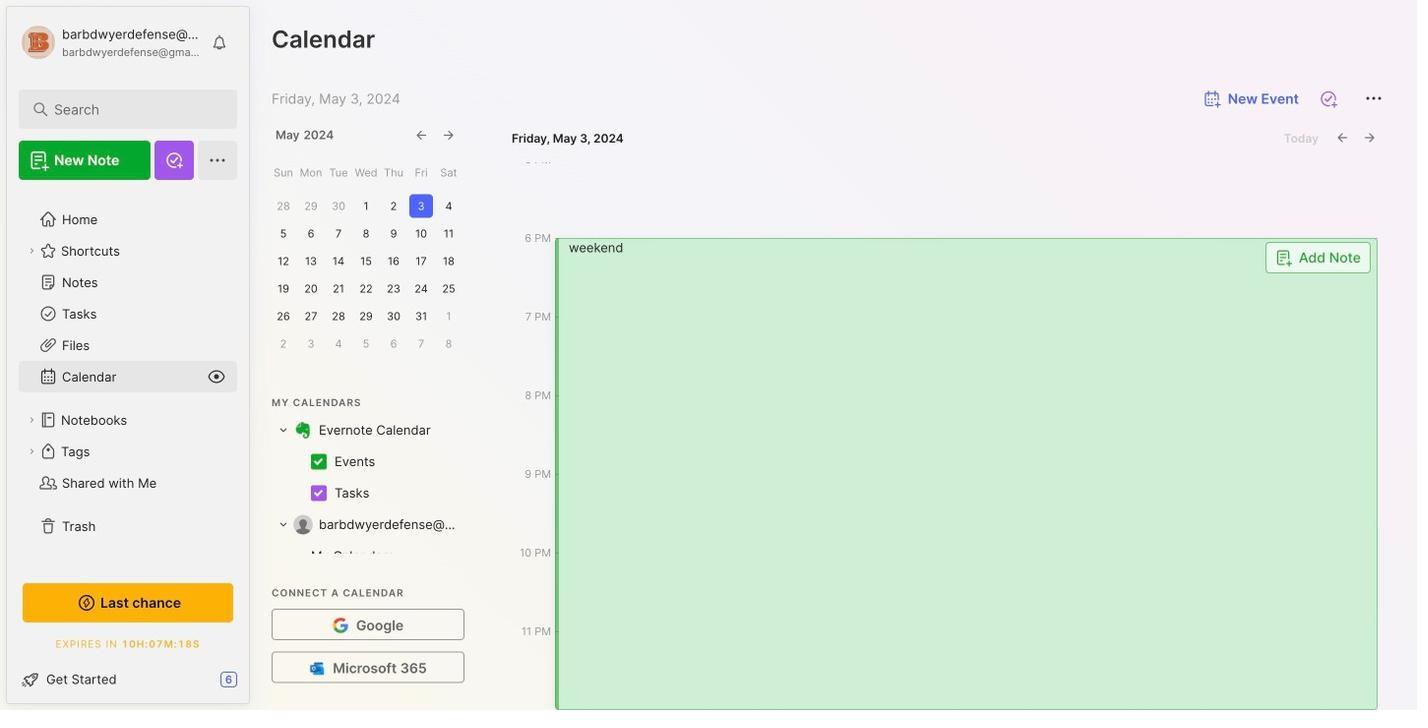 Task type: locate. For each thing, give the bounding box(es) containing it.
row
[[272, 415, 461, 447], [272, 447, 461, 478], [272, 478, 461, 510], [272, 510, 461, 541], [272, 541, 461, 573]]

tree
[[7, 192, 249, 562]]

None search field
[[54, 97, 211, 121]]

arrow image
[[278, 425, 289, 437], [278, 520, 289, 531], [293, 551, 305, 563]]

Account field
[[19, 23, 201, 62]]

2 grid from the top
[[272, 510, 461, 604]]

2024 field
[[300, 127, 334, 143]]

1 vertical spatial arrow image
[[278, 520, 289, 531]]

Select2442 checkbox
[[311, 486, 327, 502]]

May field
[[272, 127, 300, 143]]

4 row from the top
[[272, 510, 461, 541]]

click to collapse image
[[249, 674, 263, 698]]

cell
[[319, 421, 435, 441], [335, 453, 383, 472], [335, 484, 378, 504], [319, 516, 461, 535], [305, 547, 394, 567]]

Search text field
[[54, 100, 211, 119]]

More actions field
[[1355, 79, 1394, 119]]

5 row from the top
[[272, 541, 461, 573]]

new task image
[[1319, 89, 1339, 109]]

grid
[[272, 415, 461, 510], [272, 510, 461, 604]]

weekend Event actions field
[[555, 238, 1379, 711]]

expand notebooks image
[[26, 415, 37, 426]]



Task type: describe. For each thing, give the bounding box(es) containing it.
tree inside main element
[[7, 192, 249, 562]]

Help and Learning task checklist field
[[7, 665, 249, 696]]

0 vertical spatial arrow image
[[278, 425, 289, 437]]

1 row from the top
[[272, 415, 461, 447]]

Select2441 checkbox
[[311, 455, 327, 470]]

none search field inside main element
[[54, 97, 211, 121]]

2 vertical spatial arrow image
[[293, 551, 305, 563]]

1 grid from the top
[[272, 415, 461, 510]]

3 row from the top
[[272, 478, 461, 510]]

main element
[[0, 0, 256, 711]]

more actions image
[[1363, 87, 1386, 110]]

expand tags image
[[26, 446, 37, 458]]

2 row from the top
[[272, 447, 461, 478]]



Task type: vqa. For each thing, say whether or not it's contained in the screenshot.
"Add tag" image
no



